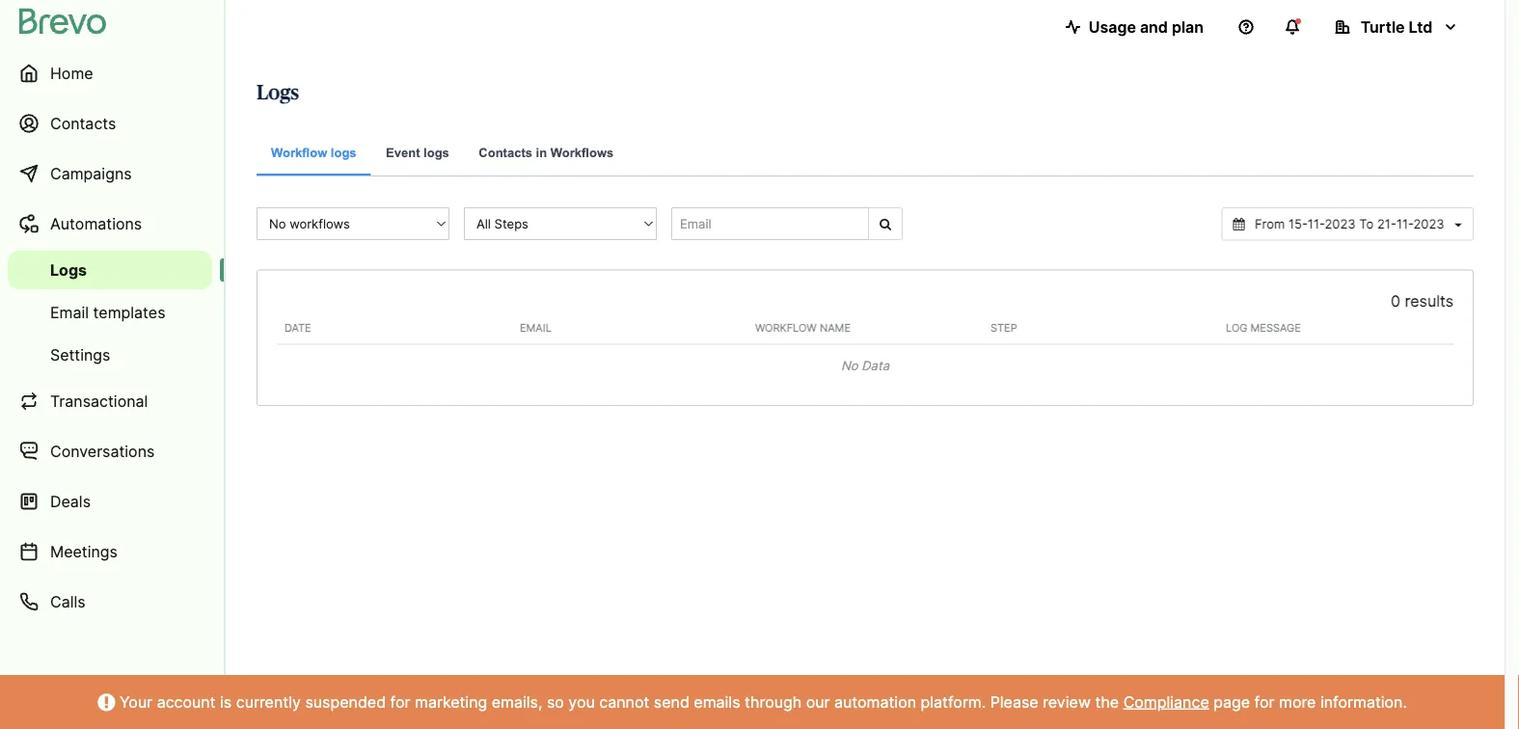 Task type: describe. For each thing, give the bounding box(es) containing it.
contacts for contacts in workflows
[[479, 145, 532, 160]]

conversations link
[[8, 428, 212, 475]]

deals
[[50, 492, 91, 511]]

log message
[[1226, 322, 1301, 334]]

calendar image
[[1233, 218, 1245, 231]]

workflow logs
[[271, 145, 357, 160]]

your account is currently suspended for marketing emails, so you cannot send emails through our automation platform. please review the compliance page for more information.
[[115, 693, 1407, 711]]

contacts for contacts
[[50, 114, 116, 133]]

email templates link
[[8, 293, 212, 332]]

usage and plan button
[[1050, 8, 1219, 46]]

settings link
[[8, 336, 212, 374]]

logs for workflow logs
[[331, 145, 357, 160]]

date
[[285, 322, 311, 334]]

home
[[50, 64, 93, 82]]

turtle
[[1361, 17, 1405, 36]]

no data
[[841, 358, 889, 373]]

email for email templates
[[50, 303, 89, 322]]

email for email
[[520, 322, 552, 334]]

exclamation circle image
[[98, 695, 115, 710]]

calls
[[50, 592, 85, 611]]

0 results
[[1391, 292, 1454, 311]]

ltd
[[1409, 17, 1433, 36]]

currently
[[236, 693, 301, 711]]

turtle ltd button
[[1320, 8, 1474, 46]]

through
[[745, 693, 802, 711]]

emails
[[694, 693, 740, 711]]

logs for event logs
[[424, 145, 449, 160]]

deals link
[[8, 478, 212, 525]]

workflow for workflow logs
[[271, 145, 327, 160]]

compliance link
[[1123, 693, 1209, 711]]

0
[[1391, 292, 1401, 311]]

results
[[1405, 292, 1454, 311]]

Email text field
[[671, 207, 869, 240]]

usage and plan
[[1089, 17, 1204, 36]]

account
[[157, 693, 216, 711]]

emails,
[[492, 693, 543, 711]]

workflow logs link
[[257, 131, 371, 176]]

logs link
[[8, 251, 212, 289]]

contacts in workflows link
[[464, 131, 628, 177]]

contacts link
[[8, 100, 212, 147]]

plan
[[1172, 17, 1204, 36]]

transactional
[[50, 392, 148, 410]]

turtle ltd
[[1361, 17, 1433, 36]]

is
[[220, 693, 232, 711]]

workflows
[[551, 145, 614, 160]]

step
[[991, 322, 1017, 334]]

transactional link
[[8, 378, 212, 424]]



Task type: locate. For each thing, give the bounding box(es) containing it.
1 horizontal spatial workflow
[[755, 322, 817, 334]]

0 horizontal spatial contacts
[[50, 114, 116, 133]]

1 horizontal spatial for
[[1254, 693, 1275, 711]]

contacts inside contacts link
[[50, 114, 116, 133]]

2 for from the left
[[1254, 693, 1275, 711]]

page
[[1214, 693, 1250, 711]]

meetings link
[[8, 529, 212, 575]]

workflow inside "link"
[[271, 145, 327, 160]]

send
[[654, 693, 689, 711]]

suspended
[[305, 693, 386, 711]]

and
[[1140, 17, 1168, 36]]

contacts in workflows
[[479, 145, 614, 160]]

1 horizontal spatial logs
[[257, 82, 299, 103]]

contacts up campaigns
[[50, 114, 116, 133]]

0 horizontal spatial logs
[[50, 260, 87, 279]]

workflow for workflow name
[[755, 322, 817, 334]]

conversations
[[50, 442, 155, 461]]

logs inside "link"
[[331, 145, 357, 160]]

event logs
[[386, 145, 449, 160]]

marketing
[[415, 693, 487, 711]]

0 vertical spatial contacts
[[50, 114, 116, 133]]

your
[[120, 693, 153, 711]]

contacts
[[50, 114, 116, 133], [479, 145, 532, 160]]

in
[[536, 145, 547, 160]]

calls link
[[8, 579, 212, 625]]

you
[[568, 693, 595, 711]]

0 horizontal spatial workflow
[[271, 145, 327, 160]]

logs right event
[[424, 145, 449, 160]]

please
[[990, 693, 1038, 711]]

contacts inside "contacts in workflows" link
[[479, 145, 532, 160]]

1 horizontal spatial logs
[[424, 145, 449, 160]]

compliance
[[1123, 693, 1209, 711]]

contacts left in
[[479, 145, 532, 160]]

None text field
[[1248, 215, 1451, 233]]

0 vertical spatial logs
[[257, 82, 299, 103]]

1 logs from the left
[[331, 145, 357, 160]]

workflow
[[271, 145, 327, 160], [755, 322, 817, 334]]

1 vertical spatial contacts
[[479, 145, 532, 160]]

our
[[806, 693, 830, 711]]

logs up workflow logs
[[257, 82, 299, 103]]

settings
[[50, 345, 110, 364]]

for left marketing
[[390, 693, 410, 711]]

email
[[50, 303, 89, 322], [520, 322, 552, 334]]

logs
[[257, 82, 299, 103], [50, 260, 87, 279]]

platform.
[[921, 693, 986, 711]]

information.
[[1320, 693, 1407, 711]]

more
[[1279, 693, 1316, 711]]

automations link
[[8, 201, 212, 247]]

search image
[[880, 218, 891, 230]]

the
[[1095, 693, 1119, 711]]

0 vertical spatial workflow
[[271, 145, 327, 160]]

campaigns link
[[8, 150, 212, 197]]

2 logs from the left
[[424, 145, 449, 160]]

email templates
[[50, 303, 165, 322]]

0 horizontal spatial logs
[[331, 145, 357, 160]]

templates
[[93, 303, 165, 322]]

logs
[[331, 145, 357, 160], [424, 145, 449, 160]]

1 vertical spatial logs
[[50, 260, 87, 279]]

so
[[547, 693, 564, 711]]

1 horizontal spatial contacts
[[479, 145, 532, 160]]

campaigns
[[50, 164, 132, 183]]

for right page
[[1254, 693, 1275, 711]]

workflow name
[[755, 322, 851, 334]]

name
[[820, 322, 851, 334]]

1 vertical spatial workflow
[[755, 322, 817, 334]]

home link
[[8, 50, 212, 96]]

review
[[1043, 693, 1091, 711]]

for
[[390, 693, 410, 711], [1254, 693, 1275, 711]]

1 for from the left
[[390, 693, 410, 711]]

logs down automations
[[50, 260, 87, 279]]

automation
[[834, 693, 916, 711]]

usage
[[1089, 17, 1136, 36]]

cannot
[[599, 693, 649, 711]]

0 horizontal spatial for
[[390, 693, 410, 711]]

logs left event
[[331, 145, 357, 160]]

data
[[862, 358, 889, 373]]

meetings
[[50, 542, 118, 561]]

automations
[[50, 214, 142, 233]]

log
[[1226, 322, 1248, 334]]

1 horizontal spatial email
[[520, 322, 552, 334]]

0 horizontal spatial email
[[50, 303, 89, 322]]

event
[[386, 145, 420, 160]]

message
[[1251, 322, 1301, 334]]

no
[[841, 358, 858, 373]]

event logs link
[[371, 131, 464, 177]]



Task type: vqa. For each thing, say whether or not it's contained in the screenshot.
YOUR in the bottom of the page
yes



